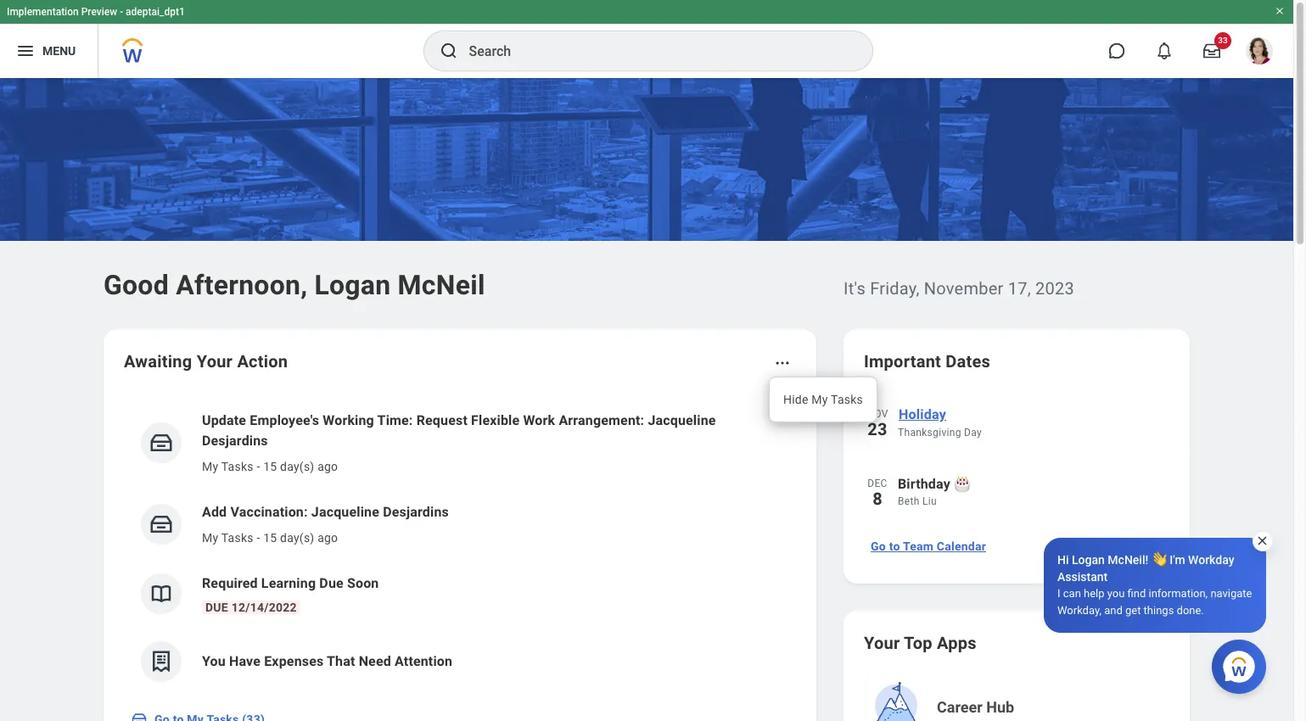 Task type: describe. For each thing, give the bounding box(es) containing it.
team
[[903, 540, 934, 553]]

related actions image
[[774, 355, 791, 372]]

birthday
[[898, 476, 951, 492]]

hide my tasks
[[784, 393, 863, 407]]

33
[[1218, 36, 1228, 45]]

mcneil!
[[1108, 553, 1149, 567]]

1 day(s) from the top
[[280, 460, 314, 474]]

required learning due soon
[[202, 576, 379, 592]]

2 my tasks - 15 day(s) ago from the top
[[202, 531, 338, 545]]

preview
[[81, 6, 117, 18]]

expenses
[[264, 654, 324, 670]]

notifications large image
[[1156, 42, 1173, 59]]

done.
[[1177, 604, 1204, 617]]

justify image
[[15, 41, 36, 61]]

help
[[1084, 587, 1105, 600]]

menu button
[[0, 24, 98, 78]]

due 12/14/2022
[[205, 601, 297, 615]]

you
[[202, 654, 226, 670]]

menu
[[42, 44, 76, 57]]

flexible
[[471, 413, 520, 429]]

soon
[[347, 576, 379, 592]]

1 vertical spatial due
[[205, 601, 228, 615]]

update employee's working time: request flexible work arrangement: jacqueline desjardins
[[202, 413, 716, 449]]

dashboard expenses image
[[149, 649, 174, 675]]

ago for first inbox icon from the top of the 'awaiting your action' list
[[318, 460, 338, 474]]

inbox image
[[131, 711, 148, 722]]

important
[[864, 351, 942, 372]]

calendar
[[937, 540, 986, 553]]

1 horizontal spatial desjardins
[[383, 504, 449, 520]]

and
[[1105, 604, 1123, 617]]

career hub button
[[866, 677, 1171, 722]]

17,
[[1008, 278, 1031, 299]]

inbox large image
[[1204, 42, 1221, 59]]

add vaccination: jacqueline desjardins
[[202, 504, 449, 520]]

workday
[[1189, 553, 1235, 567]]

i'm
[[1170, 553, 1186, 567]]

employee's
[[250, 413, 319, 429]]

1 15 from the top
[[263, 460, 277, 474]]

action
[[237, 351, 288, 372]]

arrangement:
[[559, 413, 645, 429]]

assistant
[[1058, 570, 1108, 584]]

awaiting your action
[[124, 351, 288, 372]]

dates
[[946, 351, 991, 372]]

search image
[[438, 41, 459, 61]]

dec
[[868, 478, 888, 490]]

request
[[417, 413, 468, 429]]

add
[[202, 504, 227, 520]]

vaccination:
[[230, 504, 308, 520]]

friday,
[[870, 278, 920, 299]]

information,
[[1149, 587, 1208, 600]]

implementation preview -   adeptai_dpt1
[[7, 6, 185, 18]]

need
[[359, 654, 391, 670]]

good afternoon, logan mcneil main content
[[0, 78, 1294, 722]]

33 button
[[1194, 32, 1232, 70]]

to
[[889, 540, 900, 553]]

2 vertical spatial -
[[257, 531, 260, 545]]

mcneil
[[398, 269, 485, 301]]

nov 23
[[867, 408, 888, 440]]

2023
[[1036, 278, 1075, 299]]

1 my tasks - 15 day(s) ago from the top
[[202, 460, 338, 474]]

x image
[[1256, 535, 1269, 548]]

holiday button
[[898, 404, 1170, 426]]

get
[[1126, 604, 1141, 617]]

0 horizontal spatial jacqueline
[[311, 504, 379, 520]]

thanksgiving
[[898, 427, 962, 439]]

birthday 🎂 beth liu
[[898, 476, 971, 508]]

can
[[1063, 587, 1081, 600]]

Search Workday  search field
[[469, 32, 837, 70]]

jacqueline inside update employee's working time: request flexible work arrangement: jacqueline desjardins
[[648, 413, 716, 429]]

career hub
[[937, 699, 1015, 716]]

navigate
[[1211, 587, 1253, 600]]

attention
[[395, 654, 453, 670]]

afternoon,
[[176, 269, 307, 301]]

0 horizontal spatial your
[[197, 351, 233, 372]]

23
[[868, 419, 888, 440]]

book open image
[[149, 581, 174, 607]]

it's friday, november 17, 2023
[[844, 278, 1075, 299]]

holiday thanksgiving day
[[898, 407, 982, 439]]

hi logan mcneil! 👋 i'm workday assistant i can help you find information, navigate workday, and get things done.
[[1058, 553, 1253, 617]]

working
[[323, 413, 374, 429]]



Task type: vqa. For each thing, say whether or not it's contained in the screenshot.
Due
yes



Task type: locate. For each thing, give the bounding box(es) containing it.
important dates element
[[864, 394, 1170, 526]]

find
[[1128, 587, 1146, 600]]

1 horizontal spatial your
[[864, 633, 900, 654]]

1 vertical spatial logan
[[1072, 553, 1105, 567]]

0 vertical spatial tasks
[[831, 393, 863, 407]]

0 vertical spatial day(s)
[[280, 460, 314, 474]]

day(s) down the add vaccination: jacqueline desjardins
[[280, 531, 314, 545]]

holiday
[[899, 407, 947, 423]]

0 vertical spatial my tasks - 15 day(s) ago
[[202, 460, 338, 474]]

1 vertical spatial tasks
[[221, 460, 254, 474]]

your left 'top'
[[864, 633, 900, 654]]

1 ago from the top
[[318, 460, 338, 474]]

desjardins inside update employee's working time: request flexible work arrangement: jacqueline desjardins
[[202, 433, 268, 449]]

jacqueline
[[648, 413, 716, 429], [311, 504, 379, 520]]

ago down the add vaccination: jacqueline desjardins
[[318, 531, 338, 545]]

you
[[1108, 587, 1125, 600]]

1 vertical spatial ago
[[318, 531, 338, 545]]

1 horizontal spatial due
[[319, 576, 344, 592]]

work
[[523, 413, 555, 429]]

1 vertical spatial your
[[864, 633, 900, 654]]

0 vertical spatial logan
[[314, 269, 391, 301]]

1 vertical spatial day(s)
[[280, 531, 314, 545]]

1 horizontal spatial logan
[[1072, 553, 1105, 567]]

my tasks - 15 day(s) ago
[[202, 460, 338, 474], [202, 531, 338, 545]]

my tasks - 15 day(s) ago up vaccination:
[[202, 460, 338, 474]]

due
[[319, 576, 344, 592], [205, 601, 228, 615]]

hub
[[987, 699, 1015, 716]]

have
[[229, 654, 261, 670]]

important dates
[[864, 351, 991, 372]]

my for first inbox icon from the top of the 'awaiting your action' list
[[202, 460, 218, 474]]

go
[[871, 540, 886, 553]]

dec 8
[[868, 478, 888, 509]]

2 ago from the top
[[318, 531, 338, 545]]

implementation
[[7, 6, 79, 18]]

👋
[[1152, 553, 1167, 567]]

liu
[[923, 496, 937, 508]]

time:
[[377, 413, 413, 429]]

🎂
[[954, 476, 971, 492]]

my up add
[[202, 460, 218, 474]]

1 horizontal spatial jacqueline
[[648, 413, 716, 429]]

inbox image left add
[[149, 512, 174, 537]]

inbox image down awaiting
[[149, 430, 174, 456]]

day
[[964, 427, 982, 439]]

- up vaccination:
[[257, 460, 260, 474]]

0 vertical spatial my
[[812, 393, 828, 407]]

day(s) down employee's at the bottom
[[280, 460, 314, 474]]

jacqueline up soon
[[311, 504, 379, 520]]

inbox image
[[149, 430, 174, 456], [149, 512, 174, 537]]

due down the required
[[205, 601, 228, 615]]

my for 2nd inbox icon
[[202, 531, 218, 545]]

1 vertical spatial inbox image
[[149, 512, 174, 537]]

2 day(s) from the top
[[280, 531, 314, 545]]

tasks down update
[[221, 460, 254, 474]]

your top apps
[[864, 633, 977, 654]]

15 up vaccination:
[[263, 460, 277, 474]]

ago
[[318, 460, 338, 474], [318, 531, 338, 545]]

my tasks - 15 day(s) ago down vaccination:
[[202, 531, 338, 545]]

due left soon
[[319, 576, 344, 592]]

go to team calendar button
[[864, 530, 993, 564]]

awaiting your action list
[[124, 397, 796, 696]]

jacqueline right arrangement:
[[648, 413, 716, 429]]

1 inbox image from the top
[[149, 430, 174, 456]]

tasks
[[831, 393, 863, 407], [221, 460, 254, 474], [221, 531, 254, 545]]

your left action
[[197, 351, 233, 372]]

8
[[873, 489, 883, 509]]

career
[[937, 699, 983, 716]]

good afternoon, logan mcneil
[[104, 269, 485, 301]]

go to team calendar
[[871, 540, 986, 553]]

good
[[104, 269, 169, 301]]

adeptai_dpt1
[[126, 6, 185, 18]]

0 vertical spatial due
[[319, 576, 344, 592]]

1 vertical spatial jacqueline
[[311, 504, 379, 520]]

desjardins
[[202, 433, 268, 449], [383, 504, 449, 520]]

things
[[1144, 604, 1174, 617]]

2 15 from the top
[[263, 531, 277, 545]]

ago up the add vaccination: jacqueline desjardins
[[318, 460, 338, 474]]

my right 'hide'
[[812, 393, 828, 407]]

1 vertical spatial 15
[[263, 531, 277, 545]]

awaiting
[[124, 351, 192, 372]]

it's
[[844, 278, 866, 299]]

1 vertical spatial -
[[257, 460, 260, 474]]

day(s)
[[280, 460, 314, 474], [280, 531, 314, 545]]

close environment banner image
[[1275, 6, 1285, 16]]

top
[[904, 633, 933, 654]]

nov
[[867, 408, 888, 420]]

15
[[263, 460, 277, 474], [263, 531, 277, 545]]

beth
[[898, 496, 920, 508]]

you have expenses that need attention
[[202, 654, 453, 670]]

0 vertical spatial -
[[120, 6, 123, 18]]

logan inside good afternoon, logan mcneil main content
[[314, 269, 391, 301]]

12/14/2022
[[231, 601, 297, 615]]

my down add
[[202, 531, 218, 545]]

logan inside the "hi logan mcneil! 👋 i'm workday assistant i can help you find information, navigate workday, and get things done."
[[1072, 553, 1105, 567]]

profile logan mcneil image
[[1246, 37, 1273, 68]]

0 vertical spatial your
[[197, 351, 233, 372]]

hide
[[784, 393, 809, 407]]

1 vertical spatial my tasks - 15 day(s) ago
[[202, 531, 338, 545]]

required
[[202, 576, 258, 592]]

logan
[[314, 269, 391, 301], [1072, 553, 1105, 567]]

15 down vaccination:
[[263, 531, 277, 545]]

2 inbox image from the top
[[149, 512, 174, 537]]

i
[[1058, 587, 1061, 600]]

your
[[197, 351, 233, 372], [864, 633, 900, 654]]

1 vertical spatial my
[[202, 460, 218, 474]]

-
[[120, 6, 123, 18], [257, 460, 260, 474], [257, 531, 260, 545]]

menu banner
[[0, 0, 1294, 78]]

2 vertical spatial my
[[202, 531, 218, 545]]

0 vertical spatial 15
[[263, 460, 277, 474]]

apps
[[937, 633, 977, 654]]

2 vertical spatial tasks
[[221, 531, 254, 545]]

0 vertical spatial ago
[[318, 460, 338, 474]]

ago for 2nd inbox icon
[[318, 531, 338, 545]]

- inside menu banner
[[120, 6, 123, 18]]

you have expenses that need attention button
[[124, 628, 796, 696]]

workday,
[[1058, 604, 1102, 617]]

0 vertical spatial inbox image
[[149, 430, 174, 456]]

hi
[[1058, 553, 1069, 567]]

that
[[327, 654, 355, 670]]

november
[[924, 278, 1004, 299]]

learning
[[261, 576, 316, 592]]

1 vertical spatial desjardins
[[383, 504, 449, 520]]

- down vaccination:
[[257, 531, 260, 545]]

0 horizontal spatial logan
[[314, 269, 391, 301]]

my
[[812, 393, 828, 407], [202, 460, 218, 474], [202, 531, 218, 545]]

tasks right 'hide'
[[831, 393, 863, 407]]

- right preview
[[120, 6, 123, 18]]

0 vertical spatial jacqueline
[[648, 413, 716, 429]]

0 vertical spatial desjardins
[[202, 433, 268, 449]]

0 horizontal spatial desjardins
[[202, 433, 268, 449]]

0 horizontal spatial due
[[205, 601, 228, 615]]

update
[[202, 413, 246, 429]]

tasks down add
[[221, 531, 254, 545]]



